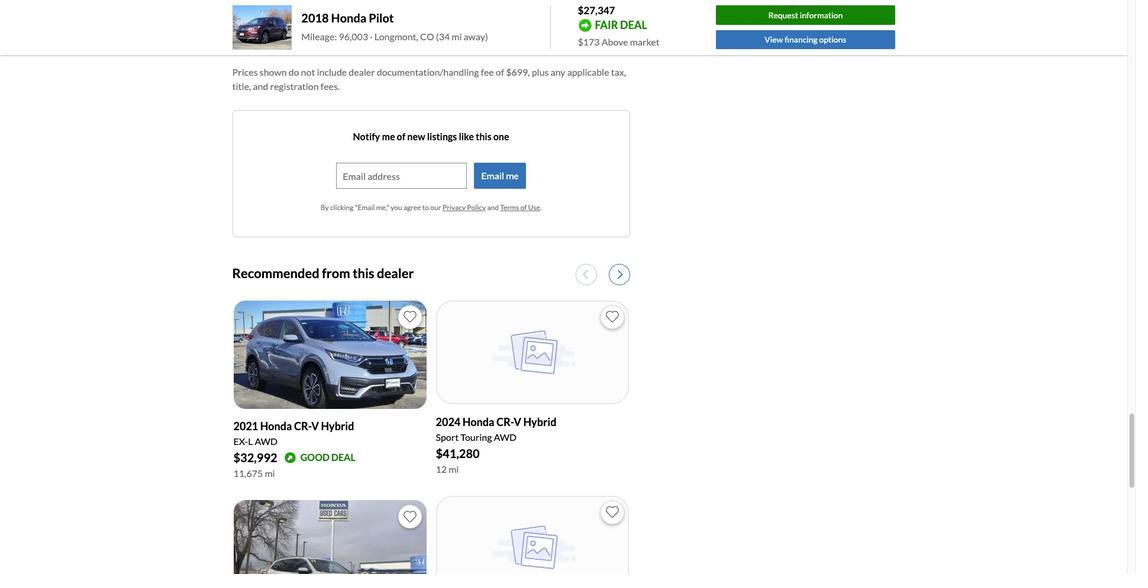 Task type: vqa. For each thing, say whether or not it's contained in the screenshot.
2nd the (33 from left
no



Task type: locate. For each thing, give the bounding box(es) containing it.
this right like
[[476, 131, 492, 142]]

hybrid inside the 2024 honda cr-v hybrid sport touring awd $41,280 12 mi
[[524, 415, 557, 428]]

any
[[551, 66, 566, 78]]

cr- for 2024
[[497, 415, 514, 428]]

ex-
[[234, 436, 248, 447]]

awd inside 2021 honda cr-v hybrid ex-l awd
[[255, 436, 278, 447]]

1 horizontal spatial cr-
[[497, 415, 514, 428]]

awd
[[494, 431, 517, 443], [255, 436, 278, 447]]

disclaimer
[[283, 38, 343, 54]]

0 vertical spatial dealer
[[349, 66, 375, 78]]

fair deal
[[595, 18, 648, 31]]

1 vertical spatial me
[[506, 170, 519, 181]]

0 horizontal spatial of
[[397, 131, 406, 142]]

2 horizontal spatial honda
[[463, 415, 495, 428]]

0 horizontal spatial and
[[253, 81, 268, 92]]

"email
[[355, 203, 375, 212]]

title,
[[232, 81, 251, 92]]

cr- up good
[[294, 420, 312, 433]]

1 vertical spatial and
[[487, 203, 499, 212]]

2 vertical spatial of
[[521, 203, 527, 212]]

me inside button
[[506, 170, 519, 181]]

0 horizontal spatial this
[[353, 265, 375, 281]]

2018 honda pilot image
[[232, 5, 292, 50]]

$41,280
[[436, 446, 480, 460]]

mi
[[452, 31, 462, 42], [449, 463, 459, 475], [265, 468, 275, 479]]

0 vertical spatial and
[[253, 81, 268, 92]]

1 horizontal spatial awd
[[494, 431, 517, 443]]

cr- inside the 2024 honda cr-v hybrid sport touring awd $41,280 12 mi
[[497, 415, 514, 428]]

email me
[[481, 170, 519, 181]]

mi down the $32,992
[[265, 468, 275, 479]]

0 vertical spatial 2024 honda cr-v hybrid image
[[436, 301, 629, 405]]

include
[[317, 66, 347, 78]]

2021 honda cr-v hybrid ex-l awd
[[234, 420, 354, 447]]

mi inside 2018 honda pilot mileage: 96,003 · longmont, co (34 mi away)
[[452, 31, 462, 42]]

and
[[253, 81, 268, 92], [487, 203, 499, 212]]

awd right touring
[[494, 431, 517, 443]]

0 horizontal spatial awd
[[255, 436, 278, 447]]

honda up 96,003
[[331, 11, 367, 25]]

good deal
[[301, 452, 356, 463]]

me right notify
[[382, 131, 395, 142]]

dealer's
[[232, 38, 280, 54]]

0 horizontal spatial cr-
[[294, 420, 312, 433]]

of left "use"
[[521, 203, 527, 212]]

and down shown
[[253, 81, 268, 92]]

0 horizontal spatial v
[[312, 420, 319, 433]]

2017 honda pilot image
[[234, 500, 427, 574]]

and inside prices shown do not include dealer documentation/handling fee of $699, plus any applicable tax, title, and registration fees.
[[253, 81, 268, 92]]

0 horizontal spatial dealer
[[349, 66, 375, 78]]

0 horizontal spatial hybrid
[[321, 420, 354, 433]]

documentation/handling
[[377, 66, 479, 78]]

me
[[382, 131, 395, 142], [506, 170, 519, 181]]

cr- right 2024
[[497, 415, 514, 428]]

dealer
[[349, 66, 375, 78], [377, 265, 414, 281]]

terms of use link
[[500, 203, 540, 212]]

view
[[765, 35, 783, 45]]

this
[[476, 131, 492, 142], [353, 265, 375, 281]]

0 vertical spatial of
[[496, 66, 504, 78]]

longmont,
[[375, 31, 418, 42]]

by
[[321, 203, 329, 212]]

0 vertical spatial this
[[476, 131, 492, 142]]

2024 honda cr-v hybrid image
[[436, 301, 629, 405], [436, 496, 629, 574]]

view financing options button
[[716, 30, 895, 49]]

11,675
[[234, 468, 263, 479]]

1 horizontal spatial me
[[506, 170, 519, 181]]

financing
[[785, 35, 818, 45]]

tax,
[[611, 66, 626, 78]]

mi right (34
[[452, 31, 462, 42]]

honda inside the 2024 honda cr-v hybrid sport touring awd $41,280 12 mi
[[463, 415, 495, 428]]

this right from
[[353, 265, 375, 281]]

honda for 2024
[[463, 415, 495, 428]]

l
[[248, 436, 253, 447]]

hybrid for 2021 honda cr-v hybrid
[[321, 420, 354, 433]]

me right email
[[506, 170, 519, 181]]

hybrid
[[524, 415, 557, 428], [321, 420, 354, 433]]

v inside 2021 honda cr-v hybrid ex-l awd
[[312, 420, 319, 433]]

cr- for 2021
[[294, 420, 312, 433]]

1 horizontal spatial v
[[514, 415, 522, 428]]

hybrid inside 2021 honda cr-v hybrid ex-l awd
[[321, 420, 354, 433]]

new
[[407, 131, 425, 142]]

1 horizontal spatial dealer
[[377, 265, 414, 281]]

honda right 2021 on the bottom left
[[260, 420, 292, 433]]

to
[[423, 203, 429, 212]]

honda up touring
[[463, 415, 495, 428]]

$32,992
[[234, 451, 277, 465]]

1 vertical spatial 2024 honda cr-v hybrid image
[[436, 496, 629, 574]]

mi right the 12
[[449, 463, 459, 475]]

1 horizontal spatial of
[[496, 66, 504, 78]]

awd inside the 2024 honda cr-v hybrid sport touring awd $41,280 12 mi
[[494, 431, 517, 443]]

honda inside 2018 honda pilot mileage: 96,003 · longmont, co (34 mi away)
[[331, 11, 367, 25]]

our
[[431, 203, 441, 212]]

.
[[540, 203, 542, 212]]

away)
[[464, 31, 488, 42]]

policy
[[467, 203, 486, 212]]

0 horizontal spatial honda
[[260, 420, 292, 433]]

and right policy
[[487, 203, 499, 212]]

honda for 2018
[[331, 11, 367, 25]]

11,675 mi
[[234, 468, 275, 479]]

me for notify
[[382, 131, 395, 142]]

applicable
[[567, 66, 609, 78]]

of left the new
[[397, 131, 406, 142]]

1 horizontal spatial and
[[487, 203, 499, 212]]

shown
[[260, 66, 287, 78]]

honda
[[331, 11, 367, 25], [463, 415, 495, 428], [260, 420, 292, 433]]

honda inside 2021 honda cr-v hybrid ex-l awd
[[260, 420, 292, 433]]

awd right the l
[[255, 436, 278, 447]]

1 horizontal spatial honda
[[331, 11, 367, 25]]

of right fee
[[496, 66, 504, 78]]

deal
[[620, 18, 648, 31]]

of
[[496, 66, 504, 78], [397, 131, 406, 142], [521, 203, 527, 212]]

2018 honda pilot mileage: 96,003 · longmont, co (34 mi away)
[[301, 11, 488, 42]]

information
[[800, 10, 843, 20]]

2 horizontal spatial of
[[521, 203, 527, 212]]

$699,
[[506, 66, 530, 78]]

1 horizontal spatial hybrid
[[524, 415, 557, 428]]

v inside the 2024 honda cr-v hybrid sport touring awd $41,280 12 mi
[[514, 415, 522, 428]]

cr- inside 2021 honda cr-v hybrid ex-l awd
[[294, 420, 312, 433]]

0 vertical spatial me
[[382, 131, 395, 142]]

1 vertical spatial of
[[397, 131, 406, 142]]

v
[[514, 415, 522, 428], [312, 420, 319, 433]]

dealer inside prices shown do not include dealer documentation/handling fee of $699, plus any applicable tax, title, and registration fees.
[[349, 66, 375, 78]]

0 horizontal spatial me
[[382, 131, 395, 142]]

request information
[[769, 10, 843, 20]]

awd for 2024
[[494, 431, 517, 443]]

2021
[[234, 420, 258, 433]]

1 2024 honda cr-v hybrid image from the top
[[436, 301, 629, 405]]



Task type: describe. For each thing, give the bounding box(es) containing it.
1 vertical spatial this
[[353, 265, 375, 281]]

2024
[[436, 415, 461, 428]]

like
[[459, 131, 474, 142]]

options
[[820, 35, 847, 45]]

fee
[[481, 66, 494, 78]]

plus
[[532, 66, 549, 78]]

2 2024 honda cr-v hybrid image from the top
[[436, 496, 629, 574]]

hybrid for 2024 honda cr-v hybrid
[[524, 415, 557, 428]]

use
[[528, 203, 540, 212]]

privacy policy link
[[443, 203, 486, 212]]

prices
[[232, 66, 258, 78]]

fees.
[[321, 81, 340, 92]]

$27,347
[[578, 4, 615, 17]]

recommended from this dealer
[[232, 265, 414, 281]]

v for 2021 honda cr-v hybrid
[[312, 420, 319, 433]]

me for email
[[506, 170, 519, 181]]

recommended
[[232, 265, 320, 281]]

scroll right image
[[618, 269, 623, 280]]

listings
[[427, 131, 457, 142]]

(34
[[436, 31, 450, 42]]

good
[[301, 452, 330, 463]]

email
[[481, 170, 504, 181]]

of inside prices shown do not include dealer documentation/handling fee of $699, plus any applicable tax, title, and registration fees.
[[496, 66, 504, 78]]

registration
[[270, 81, 319, 92]]

me,"
[[376, 203, 389, 212]]

from
[[322, 265, 350, 281]]

scroll left image
[[583, 269, 588, 280]]

deal
[[331, 452, 356, 463]]

fair
[[595, 18, 618, 31]]

·
[[370, 31, 373, 42]]

mileage:
[[301, 31, 337, 42]]

2021 honda cr-v hybrid image
[[234, 301, 427, 409]]

notify
[[353, 131, 380, 142]]

clicking
[[330, 203, 354, 212]]

1 horizontal spatial this
[[476, 131, 492, 142]]

above
[[602, 36, 628, 47]]

1 vertical spatial dealer
[[377, 265, 414, 281]]

dealer's disclaimer
[[232, 38, 343, 54]]

one
[[494, 131, 509, 142]]

2024 honda cr-v hybrid sport touring awd $41,280 12 mi
[[436, 415, 557, 475]]

honda for 2021
[[260, 420, 292, 433]]

request information button
[[716, 5, 895, 25]]

12
[[436, 463, 447, 475]]

$173 above market
[[578, 36, 660, 47]]

pilot
[[369, 11, 394, 25]]

touring
[[461, 431, 492, 443]]

good deal image
[[285, 452, 296, 463]]

agree
[[404, 203, 421, 212]]

email me button
[[474, 163, 526, 189]]

96,003
[[339, 31, 368, 42]]

you
[[391, 203, 402, 212]]

privacy
[[443, 203, 466, 212]]

mi inside the 2024 honda cr-v hybrid sport touring awd $41,280 12 mi
[[449, 463, 459, 475]]

co
[[420, 31, 434, 42]]

request
[[769, 10, 799, 20]]

by clicking "email me," you agree to our privacy policy and terms of use .
[[321, 203, 542, 212]]

do
[[289, 66, 299, 78]]

not
[[301, 66, 315, 78]]

awd for 2021
[[255, 436, 278, 447]]

$173
[[578, 36, 600, 47]]

view financing options
[[765, 35, 847, 45]]

notify me of new listings like this one
[[353, 131, 509, 142]]

v for 2024 honda cr-v hybrid
[[514, 415, 522, 428]]

terms
[[500, 203, 519, 212]]

market
[[630, 36, 660, 47]]

Email address email field
[[337, 163, 467, 188]]

2018
[[301, 11, 329, 25]]

prices shown do not include dealer documentation/handling fee of $699, plus any applicable tax, title, and registration fees.
[[232, 66, 626, 92]]

sport
[[436, 431, 459, 443]]



